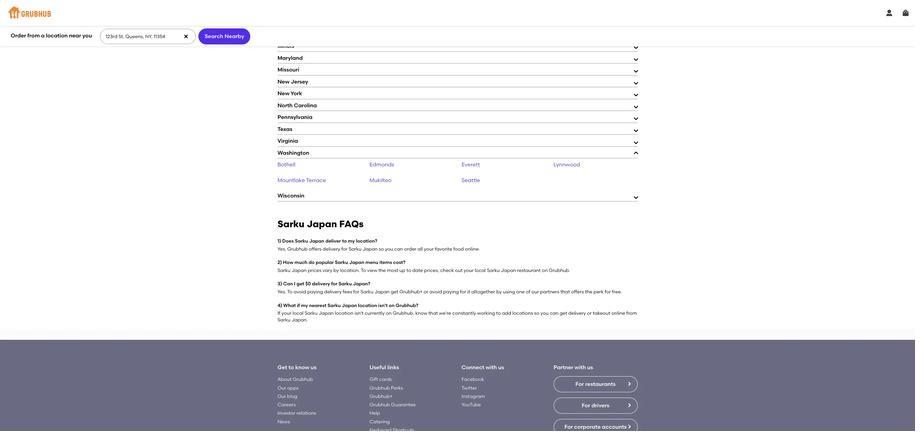 Task type: describe. For each thing, give the bounding box(es) containing it.
bothell link
[[278, 162, 295, 168]]

2 our from the top
[[278, 394, 286, 400]]

vary
[[323, 268, 332, 274]]

sarku up 'does'
[[278, 218, 304, 230]]

for drivers
[[582, 403, 609, 409]]

free.
[[612, 289, 622, 295]]

local inside "2) how much do popular sarku japan menu items cost? sarku japan prices vary by location. to view the most up to date prices, check out your local sarku japan restaurant on grubhub."
[[475, 268, 486, 274]]

order
[[11, 32, 26, 39]]

delivery inside 4) what if my nearest sarku japan location isn't on grubhub? if your local sarku japan location isn't currently on grubhub, know that we're constantly working to add locations so you can get delivery or takeout online from sarku japan.
[[568, 311, 586, 317]]

japan inside the 3) can i get $0 delivery for sarku japan? yes. to avoid paying delivery fees for sarku japan get grubhub+ or avoid paying for it altogether by using one of our partners that offers the perk for free.
[[375, 289, 390, 295]]

get
[[278, 365, 287, 371]]

north
[[278, 102, 293, 109]]

Search Address search field
[[100, 29, 195, 44]]

1 our from the top
[[278, 386, 286, 391]]

my inside 4) what if my nearest sarku japan location isn't on grubhub? if your local sarku japan location isn't currently on grubhub, know that we're constantly working to add locations so you can get delivery or takeout online from sarku japan.
[[301, 303, 308, 309]]

partners
[[540, 289, 559, 295]]

gift cards link
[[370, 377, 392, 383]]

your inside 1) does sarku japan deliver to my location? yes, grubhub offers delivery for sarku japan so you can order all your favorite food online.
[[424, 246, 434, 252]]

new for new york
[[278, 90, 289, 97]]

popular
[[316, 260, 334, 266]]

menu
[[365, 260, 378, 266]]

sarku up fees
[[339, 282, 352, 287]]

sarku down nearest
[[305, 311, 318, 317]]

that inside the 3) can i get $0 delivery for sarku japan? yes. to avoid paying delivery fees for sarku japan get grubhub+ or avoid paying for it altogether by using one of our partners that offers the perk for free.
[[561, 289, 570, 295]]

can inside 4) what if my nearest sarku japan location isn't on grubhub? if your local sarku japan location isn't currently on grubhub, know that we're constantly working to add locations so you can get delivery or takeout online from sarku japan.
[[550, 311, 559, 317]]

to inside 1) does sarku japan deliver to my location? yes, grubhub offers delivery for sarku japan so you can order all your favorite food online.
[[342, 239, 347, 244]]

yes.
[[278, 289, 286, 295]]

lynnwood link
[[554, 162, 580, 168]]

investor
[[278, 411, 295, 417]]

1 paying from the left
[[307, 289, 323, 295]]

york
[[291, 90, 302, 97]]

2 paying from the left
[[443, 289, 459, 295]]

right image
[[627, 403, 632, 409]]

jersey
[[291, 79, 308, 85]]

sarku up 'altogether'
[[487, 268, 500, 274]]

location?
[[356, 239, 377, 244]]

bothell
[[278, 162, 295, 168]]

online
[[612, 311, 625, 317]]

florida
[[278, 19, 296, 25]]

does
[[282, 239, 294, 244]]

2 avoid from the left
[[429, 289, 442, 295]]

one
[[516, 289, 525, 295]]

new for new jersey
[[278, 79, 289, 85]]

1) does sarku japan deliver to my location? yes, grubhub offers delivery for sarku japan so you can order all your favorite food online.
[[278, 239, 480, 252]]

constantly
[[452, 311, 476, 317]]

lynnwood
[[554, 162, 580, 168]]

for right fees
[[353, 289, 359, 295]]

or inside 4) what if my nearest sarku japan location isn't on grubhub? if your local sarku japan location isn't currently on grubhub, know that we're constantly working to add locations so you can get delivery or takeout online from sarku japan.
[[587, 311, 592, 317]]

0 vertical spatial location
[[46, 32, 68, 39]]

the inside the 3) can i get $0 delivery for sarku japan? yes. to avoid paying delivery fees for sarku japan get grubhub+ or avoid paying for it altogether by using one of our partners that offers the perk for free.
[[585, 289, 592, 295]]

grubhub down grubhub+ link
[[370, 403, 390, 408]]

1 horizontal spatial isn't
[[378, 303, 388, 309]]

it
[[467, 289, 470, 295]]

offers inside the 3) can i get $0 delivery for sarku japan? yes. to avoid paying delivery fees for sarku japan get grubhub+ or avoid paying for it altogether by using one of our partners that offers the perk for free.
[[571, 289, 584, 295]]

2 horizontal spatial svg image
[[902, 9, 910, 17]]

japan.
[[292, 318, 308, 323]]

using
[[503, 289, 515, 295]]

by inside "2) how much do popular sarku japan menu items cost? sarku japan prices vary by location. to view the most up to date prices, check out your local sarku japan restaurant on grubhub."
[[333, 268, 339, 274]]

japan up location.
[[349, 260, 364, 266]]

seattle
[[462, 177, 480, 184]]

view
[[367, 268, 377, 274]]

to right get
[[289, 365, 294, 371]]

out
[[455, 268, 463, 274]]

grubhub down the gift cards link
[[370, 386, 390, 391]]

from inside 4) what if my nearest sarku japan location isn't on grubhub? if your local sarku japan location isn't currently on grubhub, know that we're constantly working to add locations so you can get delivery or takeout online from sarku japan.
[[626, 311, 637, 317]]

prices
[[308, 268, 321, 274]]

grubhub perks link
[[370, 386, 403, 391]]

check
[[440, 268, 454, 274]]

fees
[[343, 289, 352, 295]]

for restaurants link
[[554, 377, 638, 393]]

accounts
[[602, 424, 627, 431]]

instagram link
[[462, 394, 485, 400]]

$0
[[305, 282, 311, 287]]

for for for restaurants
[[576, 382, 584, 388]]

japan left deliver at the left
[[309, 239, 324, 244]]

twitter
[[462, 386, 477, 391]]

your inside 4) what if my nearest sarku japan location isn't on grubhub? if your local sarku japan location isn't currently on grubhub, know that we're constantly working to add locations so you can get delivery or takeout online from sarku japan.
[[282, 311, 291, 317]]

for left it
[[460, 289, 466, 295]]

sarku down 2)
[[278, 268, 290, 274]]

we're
[[439, 311, 451, 317]]

for corporate accounts
[[564, 424, 627, 431]]

what
[[283, 303, 296, 309]]

you inside 1) does sarku japan deliver to my location? yes, grubhub offers delivery for sarku japan so you can order all your favorite food online.
[[385, 246, 393, 252]]

gift cards grubhub perks grubhub+ grubhub guarantee help catering
[[370, 377, 416, 425]]

0 vertical spatial you
[[82, 32, 92, 39]]

restaurant
[[517, 268, 541, 274]]

of
[[526, 289, 530, 295]]

currently
[[365, 311, 385, 317]]

right image for for corporate accounts
[[627, 425, 632, 430]]

catering link
[[370, 420, 390, 425]]

1 vertical spatial location
[[358, 303, 377, 309]]

north carolina
[[278, 102, 317, 109]]

us for connect with us
[[498, 365, 504, 371]]

1 vertical spatial know
[[295, 365, 309, 371]]

japan up deliver at the left
[[307, 218, 337, 230]]

new york
[[278, 90, 302, 97]]

terrace
[[306, 177, 326, 184]]

facebook link
[[462, 377, 484, 383]]

locations
[[512, 311, 533, 317]]

for for for drivers
[[582, 403, 590, 409]]

1 us from the left
[[311, 365, 317, 371]]

all
[[418, 246, 423, 252]]

illinois
[[278, 43, 294, 49]]

grubhub+ inside the 3) can i get $0 delivery for sarku japan? yes. to avoid paying delivery fees for sarku japan get grubhub+ or avoid paying for it altogether by using one of our partners that offers the perk for free.
[[399, 289, 423, 295]]

1 horizontal spatial location
[[335, 311, 353, 317]]

deliver
[[325, 239, 341, 244]]

mountlake terrace link
[[278, 177, 326, 184]]

youtube link
[[462, 403, 481, 408]]

3) can i get $0 delivery for sarku japan? yes. to avoid paying delivery fees for sarku japan get grubhub+ or avoid paying for it altogether by using one of our partners that offers the perk for free.
[[278, 282, 622, 295]]

wisconsin
[[278, 193, 304, 199]]

news link
[[278, 420, 290, 425]]

1 horizontal spatial svg image
[[885, 9, 893, 17]]

useful
[[370, 365, 386, 371]]

connect
[[462, 365, 484, 371]]

grubhub+ inside gift cards grubhub perks grubhub+ grubhub guarantee help catering
[[370, 394, 393, 400]]

2 tab from the top
[[278, 31, 638, 40]]

grubhub inside 1) does sarku japan deliver to my location? yes, grubhub offers delivery for sarku japan so you can order all your favorite food online.
[[287, 246, 308, 252]]

guarantee
[[391, 403, 416, 408]]

nearest
[[309, 303, 326, 309]]

order
[[404, 246, 416, 252]]

items
[[379, 260, 392, 266]]

pennsylvania
[[278, 114, 312, 121]]

sarku down japan?
[[361, 289, 373, 295]]

the inside "2) how much do popular sarku japan menu items cost? sarku japan prices vary by location. to view the most up to date prices, check out your local sarku japan restaurant on grubhub."
[[378, 268, 386, 274]]

3)
[[278, 282, 282, 287]]

cost?
[[393, 260, 405, 266]]

1)
[[278, 239, 281, 244]]

with for partner
[[575, 365, 586, 371]]

our blog link
[[278, 394, 297, 400]]

investor relations link
[[278, 411, 316, 417]]

food
[[453, 246, 464, 252]]

on inside "2) how much do popular sarku japan menu items cost? sarku japan prices vary by location. to view the most up to date prices, check out your local sarku japan restaurant on grubhub."
[[542, 268, 548, 274]]

my inside 1) does sarku japan deliver to my location? yes, grubhub offers delivery for sarku japan so you can order all your favorite food online.
[[348, 239, 355, 244]]

takeout
[[593, 311, 610, 317]]

2) how much do popular sarku japan menu items cost? sarku japan prices vary by location. to view the most up to date prices, check out your local sarku japan restaurant on grubhub.
[[278, 260, 570, 274]]

to inside "2) how much do popular sarku japan menu items cost? sarku japan prices vary by location. to view the most up to date prices, check out your local sarku japan restaurant on grubhub."
[[361, 268, 366, 274]]

japan down fees
[[342, 303, 357, 309]]

texas
[[278, 126, 292, 132]]

1 horizontal spatial get
[[391, 289, 398, 295]]



Task type: vqa. For each thing, say whether or not it's contained in the screenshot.
the Saved restaurant image associated with SMOOTHIE KING LOGO
no



Task type: locate. For each thing, give the bounding box(es) containing it.
your inside "2) how much do popular sarku japan menu items cost? sarku japan prices vary by location. to view the most up to date prices, check out your local sarku japan restaurant on grubhub."
[[464, 268, 474, 274]]

0 horizontal spatial us
[[311, 365, 317, 371]]

so right the locations
[[534, 311, 539, 317]]

news
[[278, 420, 290, 425]]

1 vertical spatial my
[[301, 303, 308, 309]]

location down fees
[[335, 311, 353, 317]]

for inside 'link'
[[564, 424, 573, 431]]

offers up do
[[309, 246, 322, 252]]

0 vertical spatial from
[[27, 32, 40, 39]]

our
[[532, 289, 539, 295]]

sarku down if
[[278, 318, 290, 323]]

facebook twitter instagram youtube
[[462, 377, 485, 408]]

right image for for restaurants
[[627, 382, 632, 387]]

for left corporate
[[564, 424, 573, 431]]

0 horizontal spatial avoid
[[294, 289, 306, 295]]

mountlake
[[278, 177, 305, 184]]

1 horizontal spatial grubhub+
[[399, 289, 423, 295]]

japan down much
[[292, 268, 307, 274]]

1 vertical spatial offers
[[571, 289, 584, 295]]

you right the locations
[[541, 311, 549, 317]]

grubhub?
[[396, 303, 418, 309]]

0 vertical spatial right image
[[627, 382, 632, 387]]

if
[[297, 303, 300, 309]]

to left "add"
[[496, 311, 501, 317]]

sarku down location?
[[349, 246, 362, 252]]

right image up right image
[[627, 382, 632, 387]]

1 vertical spatial isn't
[[355, 311, 364, 317]]

yes,
[[278, 246, 286, 252]]

1 horizontal spatial us
[[498, 365, 504, 371]]

order from a location near you
[[11, 32, 92, 39]]

2 vertical spatial you
[[541, 311, 549, 317]]

with right partner
[[575, 365, 586, 371]]

us right connect
[[498, 365, 504, 371]]

for inside 1) does sarku japan deliver to my location? yes, grubhub offers delivery for sarku japan so you can order all your favorite food online.
[[341, 246, 348, 252]]

that inside 4) what if my nearest sarku japan location isn't on grubhub? if your local sarku japan location isn't currently on grubhub, know that we're constantly working to add locations so you can get delivery or takeout online from sarku japan.
[[428, 311, 438, 317]]

grubhub+ up grubhub?
[[399, 289, 423, 295]]

1 horizontal spatial can
[[550, 311, 559, 317]]

can left order
[[394, 246, 403, 252]]

0 horizontal spatial from
[[27, 32, 40, 39]]

1 vertical spatial for
[[582, 403, 590, 409]]

on left grubhub.
[[542, 268, 548, 274]]

1 right image from the top
[[627, 382, 632, 387]]

edmonds link
[[370, 162, 394, 168]]

your right out
[[464, 268, 474, 274]]

about grubhub link
[[278, 377, 313, 383]]

mukilteo
[[370, 177, 392, 184]]

1 horizontal spatial that
[[561, 289, 570, 295]]

delivery left takeout
[[568, 311, 586, 317]]

search nearby button
[[199, 28, 250, 45]]

a
[[41, 32, 45, 39]]

local
[[475, 268, 486, 274], [293, 311, 304, 317]]

most
[[387, 268, 398, 274]]

my
[[348, 239, 355, 244], [301, 303, 308, 309]]

catering
[[370, 420, 390, 425]]

to inside "2) how much do popular sarku japan menu items cost? sarku japan prices vary by location. to view the most up to date prices, check out your local sarku japan restaurant on grubhub."
[[407, 268, 411, 274]]

for
[[576, 382, 584, 388], [582, 403, 590, 409], [564, 424, 573, 431]]

1 vertical spatial local
[[293, 311, 304, 317]]

if
[[278, 311, 280, 317]]

main navigation navigation
[[0, 0, 915, 26]]

with
[[486, 365, 497, 371], [575, 365, 586, 371]]

1 vertical spatial right image
[[627, 425, 632, 430]]

2 vertical spatial location
[[335, 311, 353, 317]]

offers inside 1) does sarku japan deliver to my location? yes, grubhub offers delivery for sarku japan so you can order all your favorite food online.
[[309, 246, 322, 252]]

for
[[341, 246, 348, 252], [331, 282, 337, 287], [353, 289, 359, 295], [460, 289, 466, 295], [605, 289, 611, 295]]

japan up currently
[[375, 289, 390, 295]]

for for for corporate accounts
[[564, 424, 573, 431]]

everett
[[462, 162, 480, 168]]

you
[[82, 32, 92, 39], [385, 246, 393, 252], [541, 311, 549, 317]]

us up for restaurants
[[587, 365, 593, 371]]

working
[[477, 311, 495, 317]]

1 vertical spatial your
[[464, 268, 474, 274]]

to right yes.
[[287, 289, 292, 295]]

sarku up location.
[[335, 260, 348, 266]]

1 vertical spatial on
[[389, 303, 395, 309]]

so inside 4) what if my nearest sarku japan location isn't on grubhub? if your local sarku japan location isn't currently on grubhub, know that we're constantly working to add locations so you can get delivery or takeout online from sarku japan.
[[534, 311, 539, 317]]

location right a
[[46, 32, 68, 39]]

maryland
[[278, 55, 303, 61]]

1 vertical spatial tab
[[278, 31, 638, 40]]

delivery inside 1) does sarku japan deliver to my location? yes, grubhub offers delivery for sarku japan so you can order all your favorite food online.
[[323, 246, 340, 252]]

know
[[415, 311, 427, 317], [295, 365, 309, 371]]

2 vertical spatial for
[[564, 424, 573, 431]]

0 vertical spatial that
[[561, 289, 570, 295]]

1 horizontal spatial by
[[496, 289, 502, 295]]

2 new from the top
[[278, 90, 289, 97]]

1 vertical spatial that
[[428, 311, 438, 317]]

0 vertical spatial my
[[348, 239, 355, 244]]

to left view
[[361, 268, 366, 274]]

washington
[[278, 150, 309, 156]]

2 vertical spatial on
[[386, 311, 392, 317]]

0 horizontal spatial by
[[333, 268, 339, 274]]

to
[[361, 268, 366, 274], [287, 289, 292, 295]]

connect with us
[[462, 365, 504, 371]]

or down prices,
[[424, 289, 428, 295]]

that
[[561, 289, 570, 295], [428, 311, 438, 317]]

offers left the perk
[[571, 289, 584, 295]]

isn't left currently
[[355, 311, 364, 317]]

grubhub up apps
[[293, 377, 313, 383]]

2 horizontal spatial location
[[358, 303, 377, 309]]

1 vertical spatial from
[[626, 311, 637, 317]]

0 vertical spatial isn't
[[378, 303, 388, 309]]

help
[[370, 411, 380, 417]]

japan down location?
[[363, 246, 378, 252]]

0 horizontal spatial my
[[301, 303, 308, 309]]

your right "all"
[[424, 246, 434, 252]]

2 right image from the top
[[627, 425, 632, 430]]

know down grubhub?
[[415, 311, 427, 317]]

you up items
[[385, 246, 393, 252]]

location up currently
[[358, 303, 377, 309]]

sarku right nearest
[[328, 303, 341, 309]]

isn't up currently
[[378, 303, 388, 309]]

know inside 4) what if my nearest sarku japan location isn't on grubhub? if your local sarku japan location isn't currently on grubhub, know that we're constantly working to add locations so you can get delivery or takeout online from sarku japan.
[[415, 311, 427, 317]]

delivery down deliver at the left
[[323, 246, 340, 252]]

0 horizontal spatial svg image
[[183, 34, 189, 39]]

tab
[[278, 7, 638, 16], [278, 31, 638, 40]]

1 vertical spatial or
[[587, 311, 592, 317]]

1 horizontal spatial the
[[585, 289, 592, 295]]

much
[[295, 260, 307, 266]]

right image down right image
[[627, 425, 632, 430]]

or left takeout
[[587, 311, 592, 317]]

0 horizontal spatial to
[[287, 289, 292, 295]]

1 vertical spatial to
[[287, 289, 292, 295]]

japan left restaurant
[[501, 268, 516, 274]]

sarku
[[278, 218, 304, 230], [295, 239, 308, 244], [349, 246, 362, 252], [335, 260, 348, 266], [278, 268, 290, 274], [487, 268, 500, 274], [339, 282, 352, 287], [361, 289, 373, 295], [328, 303, 341, 309], [305, 311, 318, 317], [278, 318, 290, 323]]

0 horizontal spatial you
[[82, 32, 92, 39]]

0 horizontal spatial location
[[46, 32, 68, 39]]

1 vertical spatial new
[[278, 90, 289, 97]]

0 vertical spatial for
[[576, 382, 584, 388]]

for left the drivers on the right of page
[[582, 403, 590, 409]]

2 with from the left
[[575, 365, 586, 371]]

0 vertical spatial by
[[333, 268, 339, 274]]

svg image
[[885, 9, 893, 17], [902, 9, 910, 17], [183, 34, 189, 39]]

right image
[[627, 382, 632, 387], [627, 425, 632, 430]]

0 vertical spatial new
[[278, 79, 289, 85]]

so inside 1) does sarku japan deliver to my location? yes, grubhub offers delivery for sarku japan so you can order all your favorite food online.
[[379, 246, 384, 252]]

2)
[[278, 260, 282, 266]]

drivers
[[592, 403, 609, 409]]

links
[[387, 365, 399, 371]]

near
[[69, 32, 81, 39]]

for drivers link
[[554, 398, 638, 414]]

so up items
[[379, 246, 384, 252]]

add
[[502, 311, 511, 317]]

you right near
[[82, 32, 92, 39]]

0 vertical spatial get
[[297, 282, 304, 287]]

0 vertical spatial tab
[[278, 7, 638, 16]]

that left we're
[[428, 311, 438, 317]]

my left location?
[[348, 239, 355, 244]]

0 horizontal spatial grubhub+
[[370, 394, 393, 400]]

us for partner with us
[[587, 365, 593, 371]]

3 us from the left
[[587, 365, 593, 371]]

1 with from the left
[[486, 365, 497, 371]]

online.
[[465, 246, 480, 252]]

how
[[283, 260, 293, 266]]

grubhub+ down grubhub perks link
[[370, 394, 393, 400]]

or
[[424, 289, 428, 295], [587, 311, 592, 317]]

0 horizontal spatial with
[[486, 365, 497, 371]]

1 horizontal spatial local
[[475, 268, 486, 274]]

can down partners
[[550, 311, 559, 317]]

0 horizontal spatial your
[[282, 311, 291, 317]]

to inside 4) what if my nearest sarku japan location isn't on grubhub? if your local sarku japan location isn't currently on grubhub, know that we're constantly working to add locations so you can get delivery or takeout online from sarku japan.
[[496, 311, 501, 317]]

0 vertical spatial your
[[424, 246, 434, 252]]

1 vertical spatial get
[[391, 289, 398, 295]]

grubhub inside about grubhub our apps our blog careers investor relations news
[[293, 377, 313, 383]]

for down vary
[[331, 282, 337, 287]]

0 horizontal spatial or
[[424, 289, 428, 295]]

1 horizontal spatial or
[[587, 311, 592, 317]]

0 horizontal spatial the
[[378, 268, 386, 274]]

delivery left fees
[[324, 289, 342, 295]]

edmonds
[[370, 162, 394, 168]]

0 horizontal spatial that
[[428, 311, 438, 317]]

by left 'using'
[[496, 289, 502, 295]]

0 horizontal spatial offers
[[309, 246, 322, 252]]

new down "missouri"
[[278, 79, 289, 85]]

delivery right $0
[[312, 282, 330, 287]]

you inside 4) what if my nearest sarku japan location isn't on grubhub? if your local sarku japan location isn't currently on grubhub, know that we're constantly working to add locations so you can get delivery or takeout online from sarku japan.
[[541, 311, 549, 317]]

or inside the 3) can i get $0 delivery for sarku japan? yes. to avoid paying delivery fees for sarku japan get grubhub+ or avoid paying for it altogether by using one of our partners that offers the perk for free.
[[424, 289, 428, 295]]

new up north
[[278, 90, 289, 97]]

grubhub+ link
[[370, 394, 393, 400]]

0 vertical spatial or
[[424, 289, 428, 295]]

0 vertical spatial to
[[361, 268, 366, 274]]

for restaurants
[[576, 382, 616, 388]]

grubhub.
[[549, 268, 570, 274]]

right image inside for restaurants link
[[627, 382, 632, 387]]

the down items
[[378, 268, 386, 274]]

1 horizontal spatial so
[[534, 311, 539, 317]]

for corporate accounts link
[[554, 420, 638, 432]]

0 vertical spatial so
[[379, 246, 384, 252]]

0 vertical spatial can
[[394, 246, 403, 252]]

nearby
[[225, 33, 244, 39]]

4) what if my nearest sarku japan location isn't on grubhub? if your local sarku japan location isn't currently on grubhub, know that we're constantly working to add locations so you can get delivery or takeout online from sarku japan.
[[278, 303, 637, 323]]

us up about grubhub link
[[311, 365, 317, 371]]

2 horizontal spatial us
[[587, 365, 593, 371]]

my right if on the bottom left of the page
[[301, 303, 308, 309]]

1 vertical spatial can
[[550, 311, 559, 317]]

sarku right 'does'
[[295, 239, 308, 244]]

on up grubhub,
[[389, 303, 395, 309]]

help link
[[370, 411, 380, 417]]

local inside 4) what if my nearest sarku japan location isn't on grubhub? if your local sarku japan location isn't currently on grubhub, know that we're constantly working to add locations so you can get delivery or takeout online from sarku japan.
[[293, 311, 304, 317]]

avoid down prices,
[[429, 289, 442, 295]]

cards
[[379, 377, 392, 383]]

1 vertical spatial so
[[534, 311, 539, 317]]

1 horizontal spatial offers
[[571, 289, 584, 295]]

know up about grubhub link
[[295, 365, 309, 371]]

1 horizontal spatial from
[[626, 311, 637, 317]]

about grubhub our apps our blog careers investor relations news
[[278, 377, 316, 425]]

by right vary
[[333, 268, 339, 274]]

to right up
[[407, 268, 411, 274]]

0 vertical spatial on
[[542, 268, 548, 274]]

blog
[[287, 394, 297, 400]]

from right online
[[626, 311, 637, 317]]

4)
[[278, 303, 282, 309]]

0 vertical spatial our
[[278, 386, 286, 391]]

to inside the 3) can i get $0 delivery for sarku japan? yes. to avoid paying delivery fees for sarku japan get grubhub+ or avoid paying for it altogether by using one of our partners that offers the perk for free.
[[287, 289, 292, 295]]

japan down nearest
[[319, 311, 334, 317]]

can
[[394, 246, 403, 252], [550, 311, 559, 317]]

1 horizontal spatial paying
[[443, 289, 459, 295]]

1 vertical spatial our
[[278, 394, 286, 400]]

0 vertical spatial know
[[415, 311, 427, 317]]

1 new from the top
[[278, 79, 289, 85]]

0 horizontal spatial so
[[379, 246, 384, 252]]

our up careers
[[278, 394, 286, 400]]

0 horizontal spatial local
[[293, 311, 304, 317]]

faqs
[[339, 218, 364, 230]]

0 vertical spatial offers
[[309, 246, 322, 252]]

2 horizontal spatial your
[[464, 268, 474, 274]]

on right currently
[[386, 311, 392, 317]]

grubhub
[[287, 246, 308, 252], [293, 377, 313, 383], [370, 386, 390, 391], [370, 403, 390, 408]]

that right partners
[[561, 289, 570, 295]]

for left free.
[[605, 289, 611, 295]]

from left a
[[27, 32, 40, 39]]

2 us from the left
[[498, 365, 504, 371]]

0 horizontal spatial paying
[[307, 289, 323, 295]]

1 vertical spatial you
[[385, 246, 393, 252]]

2 vertical spatial get
[[560, 311, 567, 317]]

local right out
[[475, 268, 486, 274]]

by inside the 3) can i get $0 delivery for sarku japan? yes. to avoid paying delivery fees for sarku japan get grubhub+ or avoid paying for it altogether by using one of our partners that offers the perk for free.
[[496, 289, 502, 295]]

do
[[309, 260, 315, 266]]

the left the perk
[[585, 289, 592, 295]]

2 horizontal spatial you
[[541, 311, 549, 317]]

0 horizontal spatial know
[[295, 365, 309, 371]]

everett link
[[462, 162, 480, 168]]

partner
[[554, 365, 573, 371]]

1 vertical spatial the
[[585, 289, 592, 295]]

0 horizontal spatial isn't
[[355, 311, 364, 317]]

your right if
[[282, 311, 291, 317]]

1 horizontal spatial your
[[424, 246, 434, 252]]

can
[[283, 282, 293, 287]]

get inside 4) what if my nearest sarku japan location isn't on grubhub? if your local sarku japan location isn't currently on grubhub, know that we're constantly working to add locations so you can get delivery or takeout online from sarku japan.
[[560, 311, 567, 317]]

2 vertical spatial your
[[282, 311, 291, 317]]

for down partner with us
[[576, 382, 584, 388]]

search
[[205, 33, 223, 39]]

1 horizontal spatial you
[[385, 246, 393, 252]]

restaurants
[[585, 382, 616, 388]]

can inside 1) does sarku japan deliver to my location? yes, grubhub offers delivery for sarku japan so you can order all your favorite food online.
[[394, 246, 403, 252]]

1 horizontal spatial with
[[575, 365, 586, 371]]

0 vertical spatial grubhub+
[[399, 289, 423, 295]]

avoid down i
[[294, 289, 306, 295]]

apps
[[287, 386, 299, 391]]

2 horizontal spatial get
[[560, 311, 567, 317]]

local up japan.
[[293, 311, 304, 317]]

location
[[46, 32, 68, 39], [358, 303, 377, 309], [335, 311, 353, 317]]

1 horizontal spatial to
[[361, 268, 366, 274]]

with right connect
[[486, 365, 497, 371]]

to right deliver at the left
[[342, 239, 347, 244]]

new jersey
[[278, 79, 308, 85]]

grubhub down 'does'
[[287, 246, 308, 252]]

paying
[[307, 289, 323, 295], [443, 289, 459, 295]]

with for connect
[[486, 365, 497, 371]]

right image inside for corporate accounts 'link'
[[627, 425, 632, 430]]

1 tab from the top
[[278, 7, 638, 16]]

paying left it
[[443, 289, 459, 295]]

our down 'about'
[[278, 386, 286, 391]]

0 horizontal spatial get
[[297, 282, 304, 287]]

grubhub,
[[393, 311, 414, 317]]

1 avoid from the left
[[294, 289, 306, 295]]

corporate
[[574, 424, 601, 431]]

useful links
[[370, 365, 399, 371]]

1 horizontal spatial my
[[348, 239, 355, 244]]

0 vertical spatial local
[[475, 268, 486, 274]]

for up location.
[[341, 246, 348, 252]]

0 vertical spatial the
[[378, 268, 386, 274]]

paying down $0
[[307, 289, 323, 295]]



